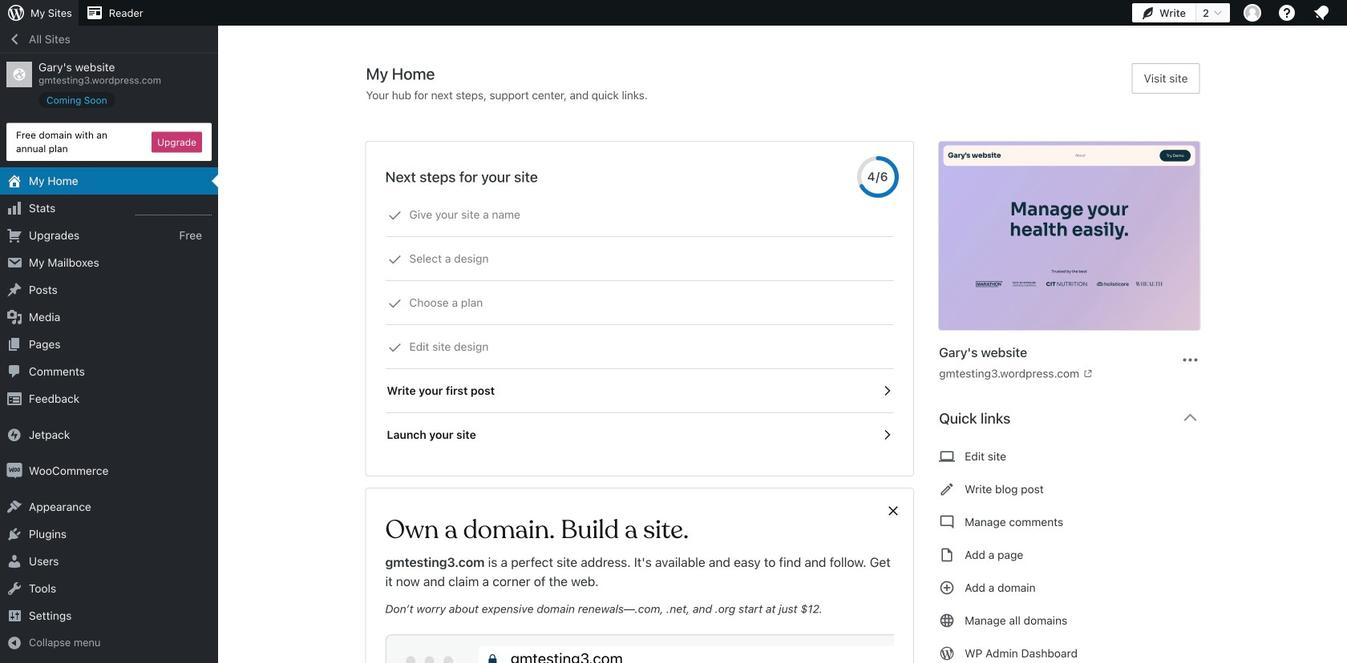 Task type: vqa. For each thing, say whether or not it's contained in the screenshot.
mode_comment icon
yes



Task type: locate. For each thing, give the bounding box(es) containing it.
progress bar
[[857, 156, 899, 198]]

mode_comment image
[[939, 513, 955, 532]]

task complete image
[[388, 208, 402, 223], [388, 297, 402, 311], [388, 341, 402, 355]]

launchpad checklist element
[[385, 193, 894, 457]]

highest hourly views 0 image
[[136, 205, 212, 216]]

1 img image from the top
[[6, 427, 22, 443]]

main content
[[366, 63, 1213, 664]]

dismiss domain name promotion image
[[886, 502, 901, 521]]

task enabled image
[[880, 384, 894, 399], [880, 428, 894, 443]]

help image
[[1277, 3, 1297, 22]]

0 vertical spatial img image
[[6, 427, 22, 443]]

edit image
[[939, 480, 955, 500]]

task complete image
[[388, 253, 402, 267]]

insert_drive_file image
[[939, 546, 955, 565]]

2 img image from the top
[[6, 464, 22, 480]]

1 vertical spatial task complete image
[[388, 297, 402, 311]]

img image
[[6, 427, 22, 443], [6, 464, 22, 480]]

2 task enabled image from the top
[[880, 428, 894, 443]]

1 vertical spatial task enabled image
[[880, 428, 894, 443]]

0 vertical spatial task complete image
[[388, 208, 402, 223]]

1 vertical spatial img image
[[6, 464, 22, 480]]

0 vertical spatial task enabled image
[[880, 384, 894, 399]]

2 vertical spatial task complete image
[[388, 341, 402, 355]]



Task type: describe. For each thing, give the bounding box(es) containing it.
manage your notifications image
[[1312, 3, 1331, 22]]

laptop image
[[939, 447, 955, 467]]

more options for site gary's website image
[[1181, 351, 1200, 370]]

2 task complete image from the top
[[388, 297, 402, 311]]

my profile image
[[1244, 4, 1261, 22]]

1 task complete image from the top
[[388, 208, 402, 223]]

3 task complete image from the top
[[388, 341, 402, 355]]

1 task enabled image from the top
[[880, 384, 894, 399]]



